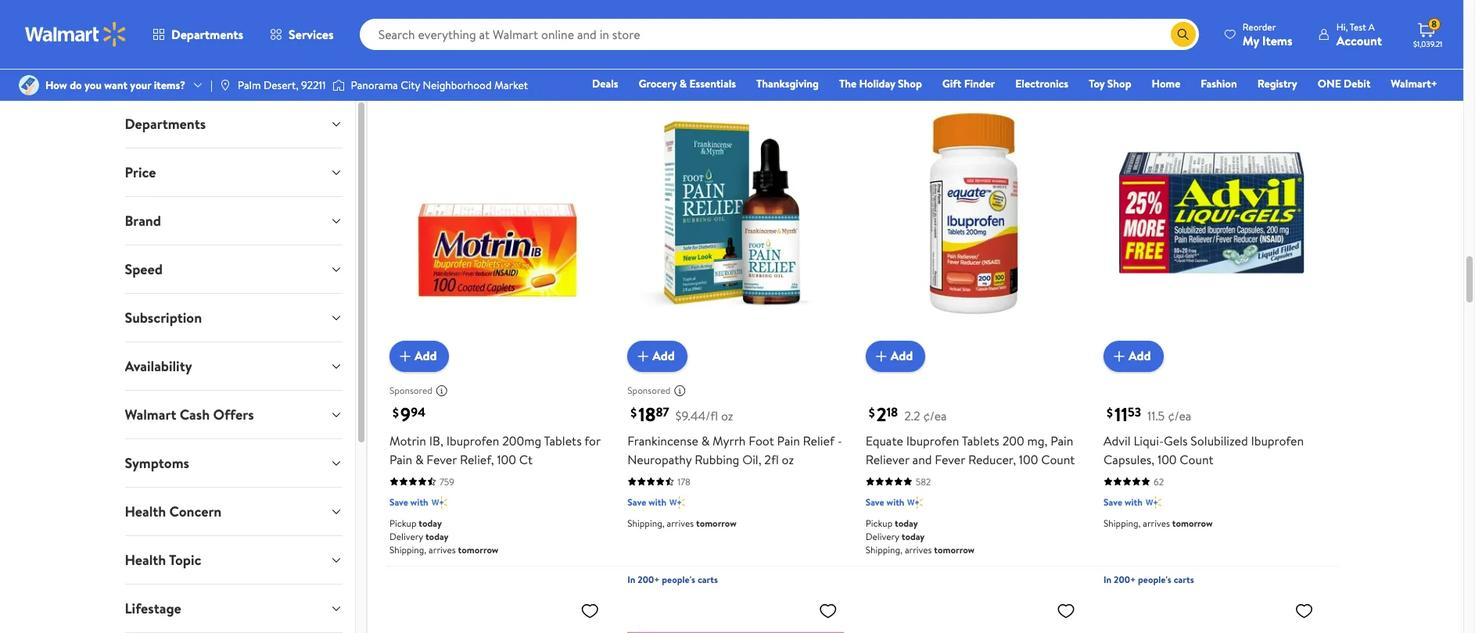 Task type: locate. For each thing, give the bounding box(es) containing it.
add to cart image
[[396, 347, 415, 366], [1110, 347, 1129, 366]]

8
[[1432, 17, 1437, 31]]

0 vertical spatial &
[[680, 76, 687, 92]]

¢/ea right 2.2
[[924, 407, 947, 425]]

reorder
[[1243, 20, 1276, 33]]

panorama city neighborhood market
[[351, 77, 528, 93]]

pain down motrin
[[390, 451, 412, 468]]

1 ibuprofen from the left
[[447, 432, 499, 450]]

100 down the mg,
[[1019, 451, 1039, 468]]

walmart plus image down the "178"
[[670, 495, 685, 511]]

services
[[289, 26, 334, 43]]

87
[[656, 404, 669, 421]]

speed tab
[[112, 246, 355, 293]]

0 vertical spatial departments
[[171, 26, 243, 43]]

ad disclaimer and feedback for ingridsponsoredproducts image up $9.44/fl
[[674, 385, 686, 397]]

4 $ from the left
[[1107, 404, 1113, 422]]

18 inside $ 2 18 2.2 ¢/ea equate ibuprofen tablets 200 mg, pain reliever and fever reducer, 100 count
[[887, 404, 898, 421]]

0 horizontal spatial in
[[628, 573, 636, 587]]

3 add button from the left
[[866, 341, 926, 372]]

$ inside $ 18 87 $9.44/fl oz frankincense & myrrh foot pain relief - neuropathy rubbing oil, 2fl oz
[[631, 404, 637, 422]]

save with left walmart plus icon on the bottom right of the page
[[1104, 496, 1143, 509]]

ad disclaimer and feedback for ingridsponsoredproducts image
[[436, 385, 448, 397], [674, 385, 686, 397]]

2 horizontal spatial ibuprofen
[[1252, 432, 1304, 450]]

0 horizontal spatial add to cart image
[[396, 347, 415, 366]]

0 horizontal spatial delivery
[[390, 530, 423, 544]]

0 horizontal spatial tablets
[[544, 432, 582, 450]]

1 horizontal spatial  image
[[332, 77, 345, 93]]

save down reliever
[[866, 496, 885, 509]]

mg,
[[1028, 432, 1048, 450]]

save with for 11.5 ¢/ea
[[1104, 496, 1143, 509]]

add to cart image
[[634, 347, 653, 366], [872, 347, 891, 366]]

0 vertical spatial health
[[125, 502, 166, 522]]

1 with from the left
[[411, 496, 429, 509]]

shop right holiday
[[898, 76, 922, 92]]

with down motrin
[[411, 496, 429, 509]]

ibuprofen inside motrin ib, ibuprofen 200mg tablets for pain & fever relief, 100 ct
[[447, 432, 499, 450]]

1 horizontal spatial ad disclaimer and feedback for ingridsponsoredproducts image
[[674, 385, 686, 397]]

equate ibuprofen tablets 200 mg, pain reliever and fever reducer, 100 count image
[[866, 67, 1082, 360]]

2 health from the top
[[125, 551, 166, 570]]

add to favorites list, advil liqui-gels solubilized ibuprofen capsules, 100 count image
[[1295, 74, 1314, 93]]

1 add to cart image from the left
[[396, 347, 415, 366]]

1 pickup from the left
[[390, 517, 417, 530]]

1 horizontal spatial 200+
[[1114, 573, 1136, 587]]

100 down gels
[[1158, 451, 1177, 468]]

shop right toy
[[1108, 76, 1132, 92]]

4 with from the left
[[1125, 496, 1143, 509]]

3 add from the left
[[891, 348, 913, 365]]

1 pickup today delivery today shipping, arrives tomorrow from the left
[[390, 517, 499, 557]]

¢/ea right 11.5
[[1168, 407, 1192, 425]]

-
[[838, 432, 843, 450]]

symptoms
[[125, 454, 189, 473]]

pickup today delivery today shipping, arrives tomorrow for 2.2 ¢/ea
[[866, 517, 975, 557]]

walmart plus image down 759
[[432, 495, 447, 511]]

walmart plus image
[[432, 495, 447, 511], [670, 495, 685, 511], [908, 495, 924, 511]]

people's for tylenol 8 hour arthritis & joint pain acetaminophen caplets, 100 count image on the bottom of the page
[[662, 573, 696, 587]]

3 with from the left
[[887, 496, 905, 509]]

1 horizontal spatial add to cart image
[[1110, 347, 1129, 366]]

2 tablets from the left
[[962, 432, 1000, 450]]

advil
[[1104, 432, 1131, 450]]

2 add to cart image from the left
[[872, 347, 891, 366]]

1 horizontal spatial walmart plus image
[[670, 495, 685, 511]]

0 horizontal spatial count
[[1042, 451, 1075, 468]]

3 $ from the left
[[869, 404, 875, 422]]

health left 'topic'
[[125, 551, 166, 570]]

toy shop link
[[1082, 75, 1139, 92]]

2 in 200+ people's carts from the left
[[1104, 573, 1195, 587]]

0 horizontal spatial people's
[[662, 573, 696, 587]]

fashion link
[[1194, 75, 1245, 92]]

in for equate all day pain relief naproxen sodium caplets, 220 mg, 100 count image
[[1104, 573, 1112, 587]]

1 horizontal spatial people's
[[1138, 573, 1172, 587]]

home link
[[1145, 75, 1188, 92]]

tomorrow
[[458, 16, 499, 29], [696, 517, 737, 530], [1173, 517, 1213, 530], [458, 544, 499, 557], [935, 544, 975, 557]]

$ left 2
[[869, 404, 875, 422]]

save with for $9.44/fl oz
[[628, 496, 667, 509]]

& right grocery
[[680, 76, 687, 92]]

¢/ea for 2
[[924, 407, 947, 425]]

3 save from the left
[[866, 496, 885, 509]]

save left walmart plus icon on the bottom right of the page
[[1104, 496, 1123, 509]]

0 horizontal spatial  image
[[19, 75, 39, 95]]

carts up equate all day pain relief naproxen sodium caplets, 220 mg, 100 count image
[[1174, 573, 1195, 587]]

pickup today delivery today shipping, arrives tomorrow down 759
[[390, 517, 499, 557]]

delivery for 2.2 ¢/ea
[[866, 530, 900, 544]]

departments up |
[[171, 26, 243, 43]]

3 100 from the left
[[1158, 451, 1177, 468]]

save down neuropathy
[[628, 496, 647, 509]]

2 people's from the left
[[1138, 573, 1172, 587]]

2 pickup from the left
[[866, 517, 893, 530]]

people's up tylenol 8 hour arthritis & joint pain acetaminophen caplets, 100 count image on the bottom of the page
[[662, 573, 696, 587]]

add for 11.5 ¢/ea
[[1129, 348, 1151, 365]]

0 horizontal spatial pain
[[390, 451, 412, 468]]

0 horizontal spatial sponsored
[[390, 384, 433, 398]]

with down reliever
[[887, 496, 905, 509]]

debit
[[1344, 76, 1371, 92]]

grocery & essentials
[[639, 76, 736, 92]]

178
[[678, 475, 691, 489]]

add up 87
[[653, 348, 675, 365]]

add up 2.2
[[891, 348, 913, 365]]

ib,
[[429, 432, 444, 450]]

my
[[1243, 32, 1260, 49]]

0 horizontal spatial ¢/ea
[[924, 407, 947, 425]]

$ 18 87 $9.44/fl oz frankincense & myrrh foot pain relief - neuropathy rubbing oil, 2fl oz
[[628, 401, 843, 468]]

 image left how
[[19, 75, 39, 95]]

add to cart image for 2
[[872, 347, 891, 366]]

pain right the mg,
[[1051, 432, 1074, 450]]

&
[[680, 76, 687, 92], [702, 432, 710, 450], [415, 451, 424, 468]]

sponsored up 87
[[628, 384, 671, 398]]

symptoms button
[[112, 440, 355, 487]]

¢/ea inside $ 2 18 2.2 ¢/ea equate ibuprofen tablets 200 mg, pain reliever and fever reducer, 100 count
[[924, 407, 947, 425]]

2 count from the left
[[1180, 451, 1214, 468]]

add up 94
[[415, 348, 437, 365]]

& up the rubbing
[[702, 432, 710, 450]]

capsules,
[[1104, 451, 1155, 468]]

account
[[1337, 32, 1383, 49]]

in
[[628, 573, 636, 587], [1104, 573, 1112, 587]]

ibuprofen right solubilized
[[1252, 432, 1304, 450]]

 image
[[219, 79, 231, 92]]

search icon image
[[1177, 28, 1190, 41]]

2 in from the left
[[1104, 573, 1112, 587]]

with for 11.5 ¢/ea
[[1125, 496, 1143, 509]]

100 left ct
[[497, 451, 516, 468]]

health down symptoms
[[125, 502, 166, 522]]

1 horizontal spatial oz
[[782, 451, 794, 468]]

$ inside "$ 9 94"
[[393, 404, 399, 422]]

94
[[411, 404, 426, 421]]

relief
[[803, 432, 835, 450]]

tylenol 8 hour arthritis & joint pain acetaminophen caplets, 100 count image
[[628, 595, 844, 634]]

1 save with from the left
[[390, 496, 429, 509]]

1 tablets from the left
[[544, 432, 582, 450]]

0 horizontal spatial carts
[[698, 573, 718, 587]]

people's
[[662, 573, 696, 587], [1138, 573, 1172, 587]]

2 horizontal spatial &
[[702, 432, 710, 450]]

0 horizontal spatial walmart plus image
[[432, 495, 447, 511]]

Walmart Site-Wide search field
[[360, 19, 1199, 50]]

for
[[585, 432, 601, 450]]

 image
[[19, 75, 39, 95], [332, 77, 345, 93]]

1 horizontal spatial count
[[1180, 451, 1214, 468]]

arrives up panorama city neighborhood market
[[429, 16, 456, 29]]

1 carts from the left
[[698, 573, 718, 587]]

walmart plus image for 2.2 ¢/ea
[[908, 495, 924, 511]]

nervive nerve care, pain relieving roll on, max strength topical pain relief, 2.5 oz image
[[866, 595, 1082, 634]]

0 horizontal spatial &
[[415, 451, 424, 468]]

health inside "dropdown button"
[[125, 502, 166, 522]]

2 add from the left
[[653, 348, 675, 365]]

1 200+ from the left
[[638, 573, 660, 587]]

2 horizontal spatial 100
[[1158, 451, 1177, 468]]

3 save with from the left
[[866, 496, 905, 509]]

save for $9.44/fl oz
[[628, 496, 647, 509]]

1 vertical spatial health
[[125, 551, 166, 570]]

1 horizontal spatial tablets
[[962, 432, 1000, 450]]

2 add to cart image from the left
[[1110, 347, 1129, 366]]

2 $ from the left
[[631, 404, 637, 422]]

shipping, arrives tomorrow
[[390, 16, 499, 29], [628, 517, 737, 530], [1104, 517, 1213, 530]]

0 horizontal spatial shop
[[898, 76, 922, 92]]

departments button
[[112, 100, 355, 148]]

with down neuropathy
[[649, 496, 667, 509]]

2 with from the left
[[649, 496, 667, 509]]

in 200+ people's carts up tylenol 8 hour arthritis & joint pain acetaminophen caplets, 100 count image on the bottom of the page
[[628, 573, 718, 587]]

count
[[1042, 451, 1075, 468], [1180, 451, 1214, 468]]

fever right and
[[935, 451, 966, 468]]

0 horizontal spatial pickup
[[390, 517, 417, 530]]

2 horizontal spatial walmart plus image
[[908, 495, 924, 511]]

availability button
[[112, 343, 355, 390]]

pain inside motrin ib, ibuprofen 200mg tablets for pain & fever relief, 100 ct
[[390, 451, 412, 468]]

pain inside $ 2 18 2.2 ¢/ea equate ibuprofen tablets 200 mg, pain reliever and fever reducer, 100 count
[[1051, 432, 1074, 450]]

toy shop
[[1089, 76, 1132, 92]]

departments
[[171, 26, 243, 43], [125, 114, 206, 134]]

add button up 53
[[1104, 341, 1164, 372]]

¢/ea inside $ 11 53 11.5 ¢/ea advil liqui-gels solubilized ibuprofen capsules, 100 count
[[1168, 407, 1192, 425]]

1 add from the left
[[415, 348, 437, 365]]

Search search field
[[360, 19, 1199, 50]]

1 health from the top
[[125, 502, 166, 522]]

test
[[1350, 20, 1367, 33]]

with for 9
[[411, 496, 429, 509]]

1 horizontal spatial 18
[[887, 404, 898, 421]]

2 100 from the left
[[1019, 451, 1039, 468]]

add to cart image up 94
[[396, 347, 415, 366]]

1 horizontal spatial pickup
[[866, 517, 893, 530]]

11
[[1115, 401, 1128, 428]]

save down motrin
[[390, 496, 408, 509]]

shipping, arrives tomorrow up panorama city neighborhood market
[[390, 16, 499, 29]]

18 up frankincense
[[639, 401, 656, 428]]

save with down reliever
[[866, 496, 905, 509]]

count inside $ 11 53 11.5 ¢/ea advil liqui-gels solubilized ibuprofen capsules, 100 count
[[1180, 451, 1214, 468]]

1 horizontal spatial shipping, arrives tomorrow
[[628, 517, 737, 530]]

$1,039.21
[[1414, 38, 1443, 49]]

in 200+ people's carts up equate all day pain relief naproxen sodium caplets, 220 mg, 100 count image
[[1104, 573, 1195, 587]]

3 ibuprofen from the left
[[1252, 432, 1304, 450]]

sponsored up 94
[[390, 384, 433, 398]]

today
[[419, 517, 442, 530], [895, 517, 918, 530], [426, 530, 449, 544], [902, 530, 925, 544]]

registry link
[[1251, 75, 1305, 92]]

health inside dropdown button
[[125, 551, 166, 570]]

¢/ea
[[924, 407, 947, 425], [1168, 407, 1192, 425]]

1 walmart plus image from the left
[[432, 495, 447, 511]]

sponsored for 9
[[390, 384, 433, 398]]

hi, test a account
[[1337, 20, 1383, 49]]

0 horizontal spatial in 200+ people's carts
[[628, 573, 718, 587]]

1 horizontal spatial ibuprofen
[[907, 432, 960, 450]]

2 carts from the left
[[1174, 573, 1195, 587]]

1 horizontal spatial delivery
[[866, 530, 900, 544]]

add button up 87
[[628, 341, 688, 372]]

& down motrin
[[415, 451, 424, 468]]

1 in from the left
[[628, 573, 636, 587]]

fever
[[427, 451, 457, 468], [935, 451, 966, 468]]

1 horizontal spatial in
[[1104, 573, 1112, 587]]

ad disclaimer and feedback for ingridsponsoredproducts image up ib,
[[436, 385, 448, 397]]

18 inside $ 18 87 $9.44/fl oz frankincense & myrrh foot pain relief - neuropathy rubbing oil, 2fl oz
[[639, 401, 656, 428]]

2 walmart plus image from the left
[[670, 495, 685, 511]]

price tab
[[112, 149, 355, 196]]

$ left 11
[[1107, 404, 1113, 422]]

2 horizontal spatial pain
[[1051, 432, 1074, 450]]

$ for 9
[[393, 404, 399, 422]]

ibuprofen
[[447, 432, 499, 450], [907, 432, 960, 450], [1252, 432, 1304, 450]]

pain
[[777, 432, 800, 450], [1051, 432, 1074, 450], [390, 451, 412, 468]]

the holiday shop link
[[833, 75, 929, 92]]

1 ¢/ea from the left
[[924, 407, 947, 425]]

advil liqui-gels solubilized ibuprofen capsules, 100 count image
[[1104, 67, 1320, 360]]

save with down neuropathy
[[628, 496, 667, 509]]

1 100 from the left
[[497, 451, 516, 468]]

pickup today delivery today shipping, arrives tomorrow
[[390, 517, 499, 557], [866, 517, 975, 557]]

1 horizontal spatial shop
[[1108, 76, 1132, 92]]

0 horizontal spatial ibuprofen
[[447, 432, 499, 450]]

add for 2.2 ¢/ea
[[891, 348, 913, 365]]

0 horizontal spatial 200+
[[638, 573, 660, 587]]

equate extra strength acetaminophen pain reliever gelcaps, 500 mg, 100 count image
[[390, 595, 606, 634]]

departments tab
[[112, 100, 355, 148]]

save with
[[390, 496, 429, 509], [628, 496, 667, 509], [866, 496, 905, 509], [1104, 496, 1143, 509]]

2 ibuprofen from the left
[[907, 432, 960, 450]]

oz up 'myrrh' at the bottom of page
[[721, 407, 733, 425]]

$ left 87
[[631, 404, 637, 422]]

4 add button from the left
[[1104, 341, 1164, 372]]

one
[[1318, 76, 1342, 92]]

add up 53
[[1129, 348, 1151, 365]]

2 save from the left
[[628, 496, 647, 509]]

$ inside $ 2 18 2.2 ¢/ea equate ibuprofen tablets 200 mg, pain reliever and fever reducer, 100 count
[[869, 404, 875, 422]]

tablets up reducer,
[[962, 432, 1000, 450]]

100 inside $ 11 53 11.5 ¢/ea advil liqui-gels solubilized ibuprofen capsules, 100 count
[[1158, 451, 1177, 468]]

2 200+ from the left
[[1114, 573, 1136, 587]]

walmart plus image down the 582
[[908, 495, 924, 511]]

grocery
[[639, 76, 677, 92]]

departments down items?
[[125, 114, 206, 134]]

ibuprofen inside $ 2 18 2.2 ¢/ea equate ibuprofen tablets 200 mg, pain reliever and fever reducer, 100 count
[[907, 432, 960, 450]]

1 save from the left
[[390, 496, 408, 509]]

count down the mg,
[[1042, 451, 1075, 468]]

4 save with from the left
[[1104, 496, 1143, 509]]

1 people's from the left
[[662, 573, 696, 587]]

1 vertical spatial &
[[702, 432, 710, 450]]

with left walmart plus icon on the bottom right of the page
[[1125, 496, 1143, 509]]

price button
[[112, 149, 355, 196]]

 image right 92211
[[332, 77, 345, 93]]

registry
[[1258, 76, 1298, 92]]

 image for how
[[19, 75, 39, 95]]

carts
[[698, 573, 718, 587], [1174, 573, 1195, 587]]

2 ad disclaimer and feedback for ingridsponsoredproducts image from the left
[[674, 385, 686, 397]]

3 walmart plus image from the left
[[908, 495, 924, 511]]

in 200+ people's carts for equate all day pain relief naproxen sodium caplets, 220 mg, 100 count image
[[1104, 573, 1195, 587]]

2 vertical spatial &
[[415, 451, 424, 468]]

shipping, arrives tomorrow down the "178"
[[628, 517, 737, 530]]

2 sponsored from the left
[[628, 384, 671, 398]]

1 horizontal spatial add to cart image
[[872, 347, 891, 366]]

1 sponsored from the left
[[390, 384, 433, 398]]

2 delivery from the left
[[866, 530, 900, 544]]

fever down ib,
[[427, 451, 457, 468]]

1 add button from the left
[[390, 341, 449, 372]]

oz right 2fl
[[782, 451, 794, 468]]

$ left 9
[[393, 404, 399, 422]]

ibuprofen up and
[[907, 432, 960, 450]]

save
[[390, 496, 408, 509], [628, 496, 647, 509], [866, 496, 885, 509], [1104, 496, 1123, 509]]

1 horizontal spatial in 200+ people's carts
[[1104, 573, 1195, 587]]

the holiday shop
[[840, 76, 922, 92]]

add to cart image for 9
[[396, 347, 415, 366]]

walmart plus image
[[1146, 495, 1162, 511]]

arrives down 759
[[429, 544, 456, 557]]

add button up 2
[[866, 341, 926, 372]]

0 horizontal spatial ad disclaimer and feedback for ingridsponsoredproducts image
[[436, 385, 448, 397]]

18 left 2.2
[[887, 404, 898, 421]]

4 save from the left
[[1104, 496, 1123, 509]]

$ inside $ 11 53 11.5 ¢/ea advil liqui-gels solubilized ibuprofen capsules, 100 count
[[1107, 404, 1113, 422]]

1 fever from the left
[[427, 451, 457, 468]]

1 horizontal spatial ¢/ea
[[1168, 407, 1192, 425]]

1 ad disclaimer and feedback for ingridsponsoredproducts image from the left
[[436, 385, 448, 397]]

add button
[[390, 341, 449, 372], [628, 341, 688, 372], [866, 341, 926, 372], [1104, 341, 1164, 372]]

2 pickup today delivery today shipping, arrives tomorrow from the left
[[866, 517, 975, 557]]

carts up tylenol 8 hour arthritis & joint pain acetaminophen caplets, 100 count image on the bottom of the page
[[698, 573, 718, 587]]

2 save with from the left
[[628, 496, 667, 509]]

sponsored
[[390, 384, 433, 398], [628, 384, 671, 398]]

2 add button from the left
[[628, 341, 688, 372]]

pickup today delivery today shipping, arrives tomorrow down the 582
[[866, 517, 975, 557]]

1 horizontal spatial carts
[[1174, 573, 1195, 587]]

myrrh
[[713, 432, 746, 450]]

people's up equate all day pain relief naproxen sodium caplets, 220 mg, 100 count image
[[1138, 573, 1172, 587]]

add button for 2.2 ¢/ea
[[866, 341, 926, 372]]

0 horizontal spatial add to cart image
[[634, 347, 653, 366]]

desert,
[[264, 77, 299, 93]]

ibuprofen up 'relief,'
[[447, 432, 499, 450]]

1 horizontal spatial fever
[[935, 451, 966, 468]]

deals link
[[585, 75, 626, 92]]

pickup for 2.2 ¢/ea
[[866, 517, 893, 530]]

shop
[[898, 76, 922, 92], [1108, 76, 1132, 92]]

pain up 2fl
[[777, 432, 800, 450]]

1 add to cart image from the left
[[634, 347, 653, 366]]

add to cart image for 18
[[634, 347, 653, 366]]

shipping, arrives tomorrow down walmart plus icon on the bottom right of the page
[[1104, 517, 1213, 530]]

1 horizontal spatial pickup today delivery today shipping, arrives tomorrow
[[866, 517, 975, 557]]

2 horizontal spatial shipping, arrives tomorrow
[[1104, 517, 1213, 530]]

0 horizontal spatial 18
[[639, 401, 656, 428]]

walmart plus image for 9
[[432, 495, 447, 511]]

1 $ from the left
[[393, 404, 399, 422]]

health concern
[[125, 502, 222, 522]]

1 vertical spatial departments
[[125, 114, 206, 134]]

add
[[415, 348, 437, 365], [653, 348, 675, 365], [891, 348, 913, 365], [1129, 348, 1151, 365]]

tablets left the for
[[544, 432, 582, 450]]

how do you want your items?
[[45, 77, 185, 93]]

1 delivery from the left
[[390, 530, 423, 544]]

add button up 94
[[390, 341, 449, 372]]

motrin ib, ibuprofen 200mg tablets for pain & fever relief, 100 ct image
[[390, 67, 606, 360]]

1 horizontal spatial 100
[[1019, 451, 1039, 468]]

pickup for 9
[[390, 517, 417, 530]]

|
[[210, 77, 213, 93]]

health for health topic
[[125, 551, 166, 570]]

1 count from the left
[[1042, 451, 1075, 468]]

add to cart image up 11
[[1110, 347, 1129, 366]]

100
[[497, 451, 516, 468], [1019, 451, 1039, 468], [1158, 451, 1177, 468]]

0 horizontal spatial pickup today delivery today shipping, arrives tomorrow
[[390, 517, 499, 557]]

1 horizontal spatial sponsored
[[628, 384, 671, 398]]

add to favorites list, frankincense & myrrh foot pain relief - neuropathy rubbing oil, 2fl oz image
[[819, 74, 838, 93]]

4 add from the left
[[1129, 348, 1151, 365]]

ibuprofen inside $ 11 53 11.5 ¢/ea advil liqui-gels solubilized ibuprofen capsules, 100 count
[[1252, 432, 1304, 450]]

one debit link
[[1311, 75, 1378, 92]]

save with down motrin
[[390, 496, 429, 509]]

1 in 200+ people's carts from the left
[[628, 573, 718, 587]]

count down gels
[[1180, 451, 1214, 468]]

ad disclaimer and feedback for ingridsponsoredproducts image for 9
[[436, 385, 448, 397]]

18
[[639, 401, 656, 428], [887, 404, 898, 421]]

2 ¢/ea from the left
[[1168, 407, 1192, 425]]

2fl
[[765, 451, 779, 468]]

$ 9 94
[[393, 401, 426, 428]]

save with for 2.2 ¢/ea
[[866, 496, 905, 509]]

0 horizontal spatial fever
[[427, 451, 457, 468]]

1 horizontal spatial pain
[[777, 432, 800, 450]]

health
[[125, 502, 166, 522], [125, 551, 166, 570]]

0 horizontal spatial 100
[[497, 451, 516, 468]]

0 vertical spatial oz
[[721, 407, 733, 425]]

2 fever from the left
[[935, 451, 966, 468]]

0 horizontal spatial oz
[[721, 407, 733, 425]]



Task type: describe. For each thing, give the bounding box(es) containing it.
neighborhood
[[423, 77, 492, 93]]

add button for 9
[[390, 341, 449, 372]]

arrives down walmart plus icon on the bottom right of the page
[[1143, 517, 1170, 530]]

equate
[[866, 432, 904, 450]]

ct
[[519, 451, 533, 468]]

arrives down the 582
[[905, 544, 932, 557]]

palm desert, 92211
[[238, 77, 326, 93]]

delivery for 9
[[390, 530, 423, 544]]

health topic button
[[112, 537, 355, 584]]

topic
[[169, 551, 201, 570]]

582
[[916, 475, 931, 489]]

200+ for equate all day pain relief naproxen sodium caplets, 220 mg, 100 count image
[[1114, 573, 1136, 587]]

9
[[400, 401, 411, 428]]

deals
[[592, 76, 619, 92]]

subscription
[[125, 308, 202, 328]]

92211
[[301, 77, 326, 93]]

tablets inside motrin ib, ibuprofen 200mg tablets for pain & fever relief, 100 ct
[[544, 432, 582, 450]]

brand button
[[112, 197, 355, 245]]

shipping, arrives tomorrow for 11
[[1104, 517, 1213, 530]]

& inside motrin ib, ibuprofen 200mg tablets for pain & fever relief, 100 ct
[[415, 451, 424, 468]]

add for $9.44/fl oz
[[653, 348, 675, 365]]

your
[[130, 77, 151, 93]]

200+ for tylenol 8 hour arthritis & joint pain acetaminophen caplets, 100 count image on the bottom of the page
[[638, 573, 660, 587]]

with for 2.2 ¢/ea
[[887, 496, 905, 509]]

100 inside motrin ib, ibuprofen 200mg tablets for pain & fever relief, 100 ct
[[497, 451, 516, 468]]

save with for 9
[[390, 496, 429, 509]]

departments button
[[139, 16, 257, 53]]

city
[[401, 77, 420, 93]]

want
[[104, 77, 128, 93]]

brand
[[125, 211, 161, 231]]

$ for 11
[[1107, 404, 1113, 422]]

relief,
[[460, 451, 494, 468]]

walmart image
[[25, 22, 127, 47]]

8 $1,039.21
[[1414, 17, 1443, 49]]

motrin ib, ibuprofen 200mg tablets for pain & fever relief, 100 ct
[[390, 432, 601, 468]]

the
[[840, 76, 857, 92]]

cash
[[180, 405, 210, 425]]

0 horizontal spatial shipping, arrives tomorrow
[[390, 16, 499, 29]]

frankincense
[[628, 432, 699, 450]]

palm
[[238, 77, 261, 93]]

market
[[494, 77, 528, 93]]

2 shop from the left
[[1108, 76, 1132, 92]]

solubilized
[[1191, 432, 1249, 450]]

ad disclaimer and feedback for ingridsponsoredproducts image for $9.44/fl oz
[[674, 385, 686, 397]]

add to favorites list, equate extra strength acetaminophen pain reliever gelcaps, 500 mg, 100 count image
[[581, 601, 600, 621]]

neuropathy
[[628, 451, 692, 468]]

grocery & essentials link
[[632, 75, 743, 92]]

100 inside $ 2 18 2.2 ¢/ea equate ibuprofen tablets 200 mg, pain reliever and fever reducer, 100 count
[[1019, 451, 1039, 468]]

walmart cash offers
[[125, 405, 254, 425]]

toy
[[1089, 76, 1105, 92]]

gels
[[1164, 432, 1188, 450]]

speed
[[125, 260, 163, 279]]

offers
[[213, 405, 254, 425]]

finder
[[964, 76, 995, 92]]

carts for tylenol 8 hour arthritis & joint pain acetaminophen caplets, 100 count image on the bottom of the page
[[698, 573, 718, 587]]

essentials
[[690, 76, 736, 92]]

lifestage
[[125, 599, 181, 619]]

add button for $9.44/fl oz
[[628, 341, 688, 372]]

$ 11 53 11.5 ¢/ea advil liqui-gels solubilized ibuprofen capsules, 100 count
[[1104, 401, 1304, 468]]

oil,
[[743, 451, 762, 468]]

1 horizontal spatial &
[[680, 76, 687, 92]]

shipping, arrives tomorrow for 18
[[628, 517, 737, 530]]

equate all day pain relief naproxen sodium caplets, 220 mg, 100 count image
[[1104, 595, 1320, 634]]

departments inside popup button
[[171, 26, 243, 43]]

health for health concern
[[125, 502, 166, 522]]

walmart cash offers tab
[[112, 391, 355, 439]]

hi,
[[1337, 20, 1348, 33]]

health topic tab
[[112, 537, 355, 584]]

with for $9.44/fl oz
[[649, 496, 667, 509]]

pickup today delivery today shipping, arrives tomorrow for 9
[[390, 517, 499, 557]]

rubbing
[[695, 451, 740, 468]]

one debit
[[1318, 76, 1371, 92]]

in 200+ people's carts for tylenol 8 hour arthritis & joint pain acetaminophen caplets, 100 count image on the bottom of the page
[[628, 573, 718, 587]]

add to favorites list, nervive nerve care, pain relieving roll on, max strength topical pain relief, 2.5 oz image
[[1057, 601, 1076, 621]]

$9.44/fl
[[676, 407, 718, 425]]

add to favorites list, equate all day pain relief naproxen sodium caplets, 220 mg, 100 count image
[[1295, 601, 1314, 621]]

home
[[1152, 76, 1181, 92]]

tablets inside $ 2 18 2.2 ¢/ea equate ibuprofen tablets 200 mg, pain reliever and fever reducer, 100 count
[[962, 432, 1000, 450]]

save for 2.2 ¢/ea
[[866, 496, 885, 509]]

add to favorites list, motrin ib, ibuprofen 200mg tablets for pain & fever relief, 100 ct image
[[581, 74, 600, 93]]

how
[[45, 77, 67, 93]]

brand tab
[[112, 197, 355, 245]]

holiday
[[860, 76, 896, 92]]

arrives down the "178"
[[667, 517, 694, 530]]

walmart plus image for $9.44/fl oz
[[670, 495, 685, 511]]

add to favorites list, tylenol 8 hour arthritis & joint pain acetaminophen caplets, 100 count image
[[819, 601, 838, 621]]

services button
[[257, 16, 347, 53]]

 image for panorama
[[332, 77, 345, 93]]

11.5
[[1148, 407, 1165, 425]]

panorama
[[351, 77, 398, 93]]

health concern tab
[[112, 488, 355, 536]]

in for tylenol 8 hour arthritis & joint pain acetaminophen caplets, 100 count image on the bottom of the page
[[628, 573, 636, 587]]

people's for equate all day pain relief naproxen sodium caplets, 220 mg, 100 count image
[[1138, 573, 1172, 587]]

departments inside dropdown button
[[125, 114, 206, 134]]

¢/ea for 11
[[1168, 407, 1192, 425]]

lifestage tab
[[112, 585, 355, 633]]

$ for 2
[[869, 404, 875, 422]]

add for 9
[[415, 348, 437, 365]]

fever inside $ 2 18 2.2 ¢/ea equate ibuprofen tablets 200 mg, pain reliever and fever reducer, 100 count
[[935, 451, 966, 468]]

save for 9
[[390, 496, 408, 509]]

items?
[[154, 77, 185, 93]]

add button for 11.5 ¢/ea
[[1104, 341, 1164, 372]]

walmart cash offers button
[[112, 391, 355, 439]]

count inside $ 2 18 2.2 ¢/ea equate ibuprofen tablets 200 mg, pain reliever and fever reducer, 100 count
[[1042, 451, 1075, 468]]

1 vertical spatial oz
[[782, 451, 794, 468]]

add to favorites list, equate ibuprofen tablets 200 mg, pain reliever and fever reducer, 100 count image
[[1057, 74, 1076, 93]]

subscription tab
[[112, 294, 355, 342]]

$ 2 18 2.2 ¢/ea equate ibuprofen tablets 200 mg, pain reliever and fever reducer, 100 count
[[866, 401, 1075, 468]]

price
[[125, 163, 156, 182]]

gift finder
[[943, 76, 995, 92]]

foot
[[749, 432, 774, 450]]

1 shop from the left
[[898, 76, 922, 92]]

frankincense & myrrh foot pain relief - neuropathy rubbing oil, 2fl oz image
[[628, 67, 844, 360]]

save for 11.5 ¢/ea
[[1104, 496, 1123, 509]]

subscription button
[[112, 294, 355, 342]]

2
[[877, 401, 887, 428]]

2.2
[[905, 407, 921, 425]]

& inside $ 18 87 $9.44/fl oz frankincense & myrrh foot pain relief - neuropathy rubbing oil, 2fl oz
[[702, 432, 710, 450]]

759
[[440, 475, 454, 489]]

and
[[913, 451, 932, 468]]

availability tab
[[112, 343, 355, 390]]

add to cart image for 11.5 ¢/ea
[[1110, 347, 1129, 366]]

53
[[1128, 404, 1142, 421]]

gift finder link
[[936, 75, 1003, 92]]

reducer,
[[969, 451, 1016, 468]]

$ for 18
[[631, 404, 637, 422]]

items
[[1263, 32, 1293, 49]]

carts for equate all day pain relief naproxen sodium caplets, 220 mg, 100 count image
[[1174, 573, 1195, 587]]

you
[[85, 77, 102, 93]]

electronics
[[1016, 76, 1069, 92]]

reorder my items
[[1243, 20, 1293, 49]]

do
[[70, 77, 82, 93]]

symptoms tab
[[112, 440, 355, 487]]

fever inside motrin ib, ibuprofen 200mg tablets for pain & fever relief, 100 ct
[[427, 451, 457, 468]]

62
[[1154, 475, 1164, 489]]

walmart+ link
[[1384, 75, 1445, 92]]

sponsored for $9.44/fl oz
[[628, 384, 671, 398]]

concern
[[169, 502, 222, 522]]

pain inside $ 18 87 $9.44/fl oz frankincense & myrrh foot pain relief - neuropathy rubbing oil, 2fl oz
[[777, 432, 800, 450]]



Task type: vqa. For each thing, say whether or not it's contained in the screenshot.


